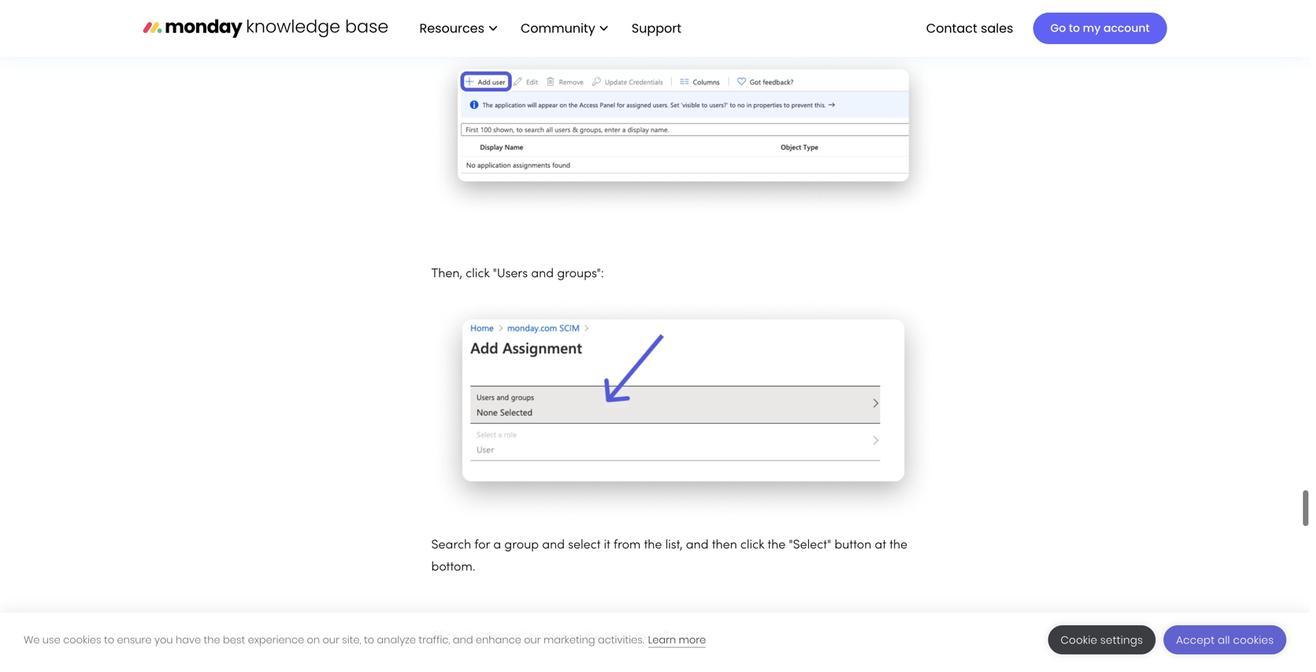 Task type: locate. For each thing, give the bounding box(es) containing it.
1 horizontal spatial click
[[741, 537, 765, 549]]

our right enhance
[[524, 633, 541, 648]]

side:
[[673, 628, 700, 640]]

at right select"
[[875, 537, 887, 549]]

cookie settings button
[[1049, 626, 1156, 655]]

click right the then,
[[466, 265, 490, 277]]

it
[[604, 537, 611, 549]]

" right then
[[789, 537, 793, 549]]

at
[[875, 537, 887, 549], [569, 628, 581, 640]]

the
[[644, 537, 662, 549], [768, 537, 786, 549], [890, 537, 908, 549], [461, 628, 479, 640], [584, 628, 602, 640], [204, 633, 220, 648]]

0 vertical spatial "
[[461, 18, 465, 30]]

click
[[432, 18, 458, 30], [432, 628, 458, 640]]

at left activities.
[[569, 628, 581, 640]]

1 cookies from the left
[[63, 633, 101, 648]]

1 click from the top
[[432, 18, 458, 30]]

go to my account link
[[1034, 13, 1168, 44]]

for
[[475, 537, 490, 549]]

select
[[569, 537, 601, 549]]

1 horizontal spatial button
[[835, 537, 872, 549]]

1 vertical spatial button
[[529, 628, 566, 640]]

0 horizontal spatial click
[[466, 265, 490, 277]]

click right analyze
[[432, 628, 458, 640]]

1 horizontal spatial cookies
[[1234, 633, 1275, 648]]

account
[[1104, 20, 1151, 36]]

cookies right "all"
[[1234, 633, 1275, 648]]

bottom-
[[605, 628, 653, 640]]

2 click from the top
[[432, 628, 458, 640]]

at inside "button at the bottom."
[[875, 537, 887, 549]]

contact
[[927, 19, 978, 37]]

1 vertical spatial at
[[569, 628, 581, 640]]

cookies
[[63, 633, 101, 648], [1234, 633, 1275, 648]]

our right on
[[323, 633, 340, 648]]

contact sales link
[[919, 15, 1022, 42]]

0 vertical spatial click
[[432, 18, 458, 30]]

"
[[461, 18, 465, 30], [493, 265, 497, 277], [789, 537, 793, 549]]

0 horizontal spatial our
[[323, 633, 340, 648]]

0 vertical spatial :
[[520, 18, 523, 30]]

0 horizontal spatial button
[[529, 628, 566, 640]]

click right then
[[741, 537, 765, 549]]

0 vertical spatial at
[[875, 537, 887, 549]]

click left add
[[432, 18, 458, 30]]

0 horizontal spatial at
[[569, 628, 581, 640]]

marketing
[[544, 633, 596, 648]]

a
[[494, 537, 501, 549]]

to inside main element
[[1070, 20, 1081, 36]]

search for a group and select it from the list, and then click the " select"
[[432, 537, 835, 549]]

to right go
[[1070, 20, 1081, 36]]

sales
[[981, 19, 1014, 37]]

list containing resources
[[404, 0, 695, 57]]

and
[[532, 265, 554, 277], [543, 537, 565, 549], [686, 537, 709, 549], [453, 633, 473, 648]]

users
[[497, 265, 528, 277]]

0 horizontal spatial cookies
[[63, 633, 101, 648]]

1 horizontal spatial "
[[493, 265, 497, 277]]

and left select
[[543, 537, 565, 549]]

1 vertical spatial click
[[432, 628, 458, 640]]

support
[[632, 19, 682, 37]]

group
[[505, 537, 539, 549]]

1 horizontal spatial our
[[524, 633, 541, 648]]

button right select"
[[835, 537, 872, 549]]

to
[[1070, 20, 1081, 36], [104, 633, 114, 648], [364, 633, 375, 648]]

support link
[[624, 15, 695, 42], [632, 19, 687, 37]]

1 vertical spatial "
[[493, 265, 497, 277]]

1 vertical spatial :
[[601, 265, 604, 277]]

cookies right the 'use'
[[63, 633, 101, 648]]

search
[[432, 537, 472, 549]]

resources link
[[412, 15, 505, 42]]

0 vertical spatial button
[[835, 537, 872, 549]]

dialog containing cookie settings
[[0, 613, 1311, 668]]

group_9__25_.png image
[[432, 48, 936, 213]]

list
[[404, 0, 695, 57]]

0 horizontal spatial :
[[520, 18, 523, 30]]

click
[[466, 265, 490, 277], [741, 537, 765, 549]]

2 vertical spatial "
[[789, 537, 793, 549]]

to left ensure
[[104, 633, 114, 648]]

1 horizontal spatial :
[[601, 265, 604, 277]]

our
[[323, 633, 340, 648], [524, 633, 541, 648]]

" left user"
[[461, 18, 465, 30]]

enhance
[[476, 633, 522, 648]]

activities.
[[598, 633, 645, 648]]

dialog
[[0, 613, 1311, 668]]

1 horizontal spatial at
[[875, 537, 887, 549]]

click the "assign" button at the bottom-left side:
[[432, 628, 700, 640]]

select"
[[793, 537, 832, 549]]

cookies inside accept all cookies button
[[1234, 633, 1275, 648]]

0 vertical spatial click
[[466, 265, 490, 277]]

and right users
[[532, 265, 554, 277]]

then,
[[432, 265, 463, 277]]

button
[[835, 537, 872, 549], [529, 628, 566, 640]]

" right the then,
[[493, 265, 497, 277]]

and right traffic,
[[453, 633, 473, 648]]

monday.com logo image
[[143, 11, 388, 45]]

to right site,
[[364, 633, 375, 648]]

groups"
[[557, 265, 601, 277]]

analyze
[[377, 633, 416, 648]]

button right the "assign" at the left bottom of page
[[529, 628, 566, 640]]

2 horizontal spatial to
[[1070, 20, 1081, 36]]

:
[[520, 18, 523, 30], [601, 265, 604, 277]]

resources
[[420, 19, 485, 37]]

2 cookies from the left
[[1234, 633, 1275, 648]]



Task type: vqa. For each thing, say whether or not it's contained in the screenshot.


Task type: describe. For each thing, give the bounding box(es) containing it.
accept
[[1177, 633, 1216, 648]]

1 horizontal spatial to
[[364, 633, 375, 648]]

main element
[[404, 0, 1168, 57]]

learn more link
[[649, 633, 706, 648]]

my
[[1084, 20, 1101, 36]]

experience
[[248, 633, 304, 648]]

we use cookies to ensure you have the best experience on our site, to analyze traffic, and enhance our marketing activities. learn more
[[24, 633, 706, 648]]

then, click " users and groups" :
[[432, 265, 604, 277]]

then
[[712, 537, 738, 549]]

more
[[679, 633, 706, 648]]

site,
[[342, 633, 362, 648]]

on
[[307, 633, 320, 648]]

ensure
[[117, 633, 152, 648]]

click for click " add user" :
[[432, 18, 458, 30]]

go
[[1051, 20, 1067, 36]]

list,
[[666, 537, 683, 549]]

accept all cookies button
[[1164, 626, 1287, 655]]

from
[[614, 537, 641, 549]]

we
[[24, 633, 40, 648]]

add
[[465, 18, 488, 30]]

1 vertical spatial click
[[741, 537, 765, 549]]

user"
[[492, 18, 520, 30]]

and inside dialog
[[453, 633, 473, 648]]

left
[[653, 628, 670, 640]]

traffic,
[[419, 633, 450, 648]]

"assign"
[[482, 628, 526, 640]]

bottom.
[[432, 559, 476, 571]]

button inside "button at the bottom."
[[835, 537, 872, 549]]

all
[[1219, 633, 1231, 648]]

cookies for all
[[1234, 633, 1275, 648]]

use
[[42, 633, 60, 648]]

1 our from the left
[[323, 633, 340, 648]]

best
[[223, 633, 245, 648]]

2 horizontal spatial "
[[789, 537, 793, 549]]

cookie settings
[[1061, 633, 1144, 648]]

contact sales
[[927, 19, 1014, 37]]

cookies for use
[[63, 633, 101, 648]]

community link
[[513, 15, 616, 42]]

learn
[[649, 633, 677, 648]]

click " add user" :
[[432, 18, 523, 30]]

0 horizontal spatial to
[[104, 633, 114, 648]]

have
[[176, 633, 201, 648]]

button at the bottom.
[[432, 537, 908, 571]]

click for click the "assign" button at the bottom-left side:
[[432, 628, 458, 640]]

and right list,
[[686, 537, 709, 549]]

2 our from the left
[[524, 633, 541, 648]]

0 horizontal spatial "
[[461, 18, 465, 30]]

go to my account
[[1051, 20, 1151, 36]]

cookie
[[1061, 633, 1098, 648]]

community
[[521, 19, 596, 37]]

the inside "button at the bottom."
[[890, 537, 908, 549]]

you
[[154, 633, 173, 648]]

accept all cookies
[[1177, 633, 1275, 648]]

settings
[[1101, 633, 1144, 648]]

group_9__23_.png image
[[432, 295, 936, 519]]



